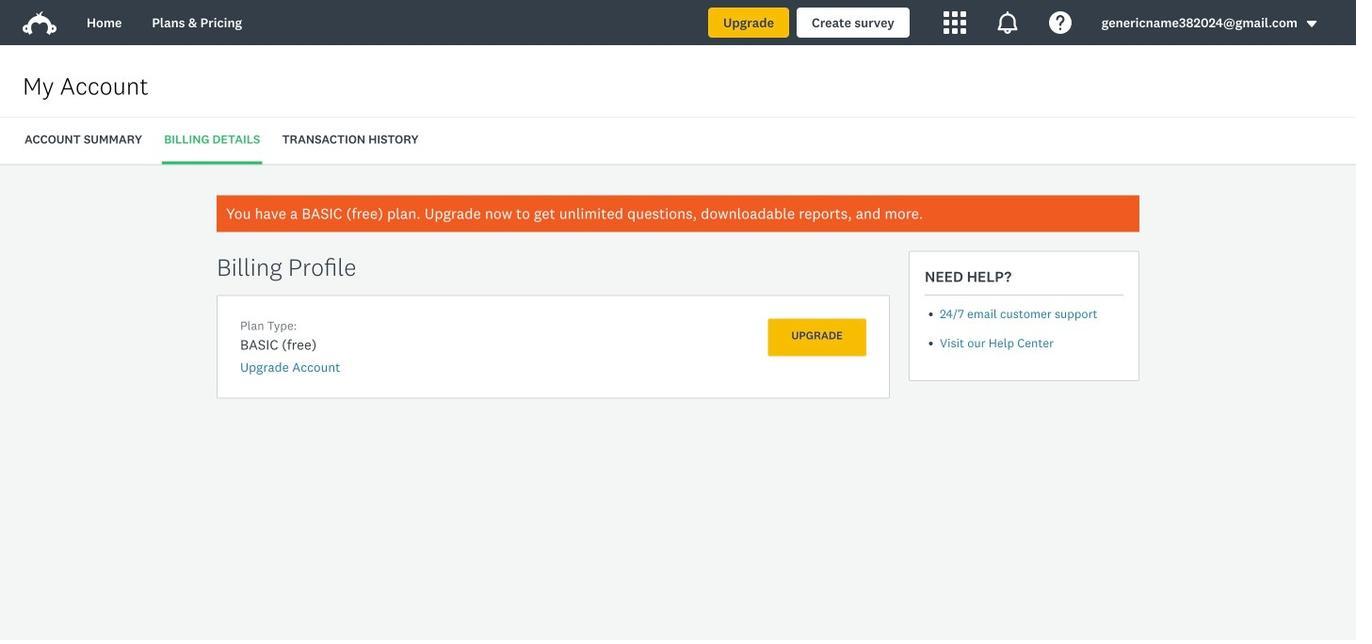 Task type: describe. For each thing, give the bounding box(es) containing it.
surveymonkey logo image
[[23, 11, 57, 35]]

1 products icon image from the left
[[944, 11, 966, 34]]

2 products icon image from the left
[[996, 11, 1019, 34]]

help icon image
[[1049, 11, 1072, 34]]



Task type: vqa. For each thing, say whether or not it's contained in the screenshot.
bottom StarFilled image
no



Task type: locate. For each thing, give the bounding box(es) containing it.
0 horizontal spatial products icon image
[[944, 11, 966, 34]]

products icon image
[[944, 11, 966, 34], [996, 11, 1019, 34]]

1 horizontal spatial products icon image
[[996, 11, 1019, 34]]

dropdown arrow image
[[1305, 17, 1319, 31]]



